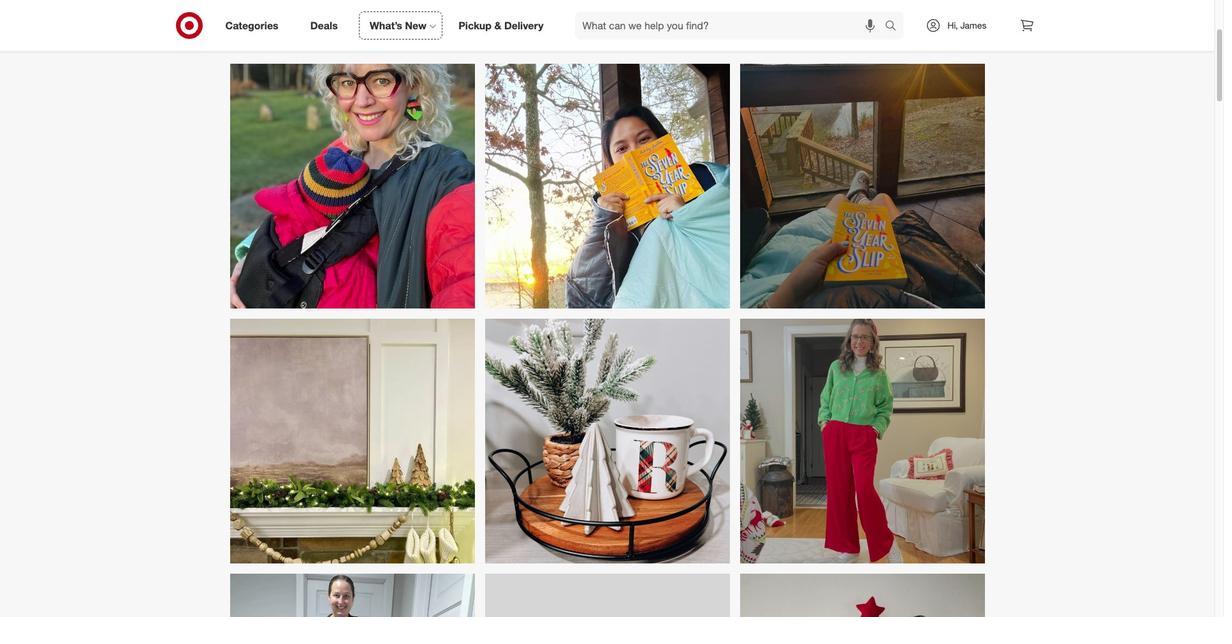 Task type: describe. For each thing, give the bounding box(es) containing it.
user image by @at.home.with.hilary image
[[230, 319, 475, 564]]

1868
[[690, 23, 707, 33]]

clothing
[[512, 22, 546, 33]]

new
[[405, 19, 427, 32]]

user image by @becci.wears.wool image
[[230, 574, 475, 617]]

What can we help you find? suggestions appear below search field
[[575, 11, 889, 40]]

deals
[[310, 19, 338, 32]]

) inside shoes & accessories ( 1868 )
[[707, 23, 709, 33]]

user image by @thesheffieldstylistician image
[[230, 64, 475, 309]]

pickup & delivery link
[[448, 11, 560, 40]]

clothing link
[[496, 13, 585, 43]]

home 7350 )
[[328, 22, 376, 33]]

7350
[[357, 23, 374, 33]]

furniture 2046 )
[[417, 22, 476, 33]]

deals link
[[300, 11, 354, 40]]

hi,
[[948, 20, 958, 31]]

) for furniture
[[474, 23, 476, 33]]

user image by @mrsmacscloset image
[[740, 319, 985, 564]]

categories
[[225, 19, 279, 32]]

search
[[880, 20, 910, 33]]

search button
[[880, 11, 910, 42]]

& for accessories
[[629, 22, 634, 33]]



Task type: vqa. For each thing, say whether or not it's contained in the screenshot.
Home at left top
yes



Task type: locate. For each thing, give the bounding box(es) containing it.
1 user image by @mapuamade image from the left
[[485, 64, 730, 309]]

shoes & accessories ( 1868 )
[[601, 22, 709, 33]]

hi, james
[[948, 20, 987, 31]]

james
[[961, 20, 987, 31]]

& for delivery
[[495, 19, 502, 32]]

2 ( from the left
[[865, 23, 867, 33]]

0 horizontal spatial &
[[495, 19, 502, 32]]

user image by @mapuamade image
[[485, 64, 730, 309], [740, 64, 985, 309]]

1 horizontal spatial user image by @mapuamade image
[[740, 64, 985, 309]]

1 horizontal spatial &
[[629, 22, 634, 33]]

1 horizontal spatial )
[[474, 23, 476, 33]]

) inside 'home 7350 )'
[[374, 23, 376, 33]]

home
[[328, 22, 352, 33]]

pickup & delivery
[[459, 19, 544, 32]]

& right shoes at the top of page
[[629, 22, 634, 33]]

(
[[688, 23, 690, 33], [865, 23, 867, 33]]

) for home
[[374, 23, 376, 33]]

( right kids
[[865, 23, 867, 33]]

2 horizontal spatial )
[[707, 23, 709, 33]]

& right pickup
[[495, 19, 502, 32]]

kids
[[845, 22, 862, 33]]

0 horizontal spatial )
[[374, 23, 376, 33]]

( inside shoes & accessories ( 1868 )
[[688, 23, 690, 33]]

( right the accessories
[[688, 23, 690, 33]]

accessories
[[637, 22, 685, 33]]

user image by @cute_little_things_nc image
[[485, 319, 730, 564]]

what's new
[[370, 19, 427, 32]]

shoes
[[601, 22, 626, 33]]

0 horizontal spatial user image by @mapuamade image
[[485, 64, 730, 309]]

pickup
[[459, 19, 492, 32]]

kids ( 531
[[845, 22, 879, 33]]

1 ( from the left
[[688, 23, 690, 33]]

3 ) from the left
[[707, 23, 709, 33]]

)
[[374, 23, 376, 33], [474, 23, 476, 33], [707, 23, 709, 33]]

) inside furniture 2046 )
[[474, 23, 476, 33]]

( inside the kids ( 531
[[865, 23, 867, 33]]

0 horizontal spatial (
[[688, 23, 690, 33]]

what's new link
[[359, 11, 443, 40]]

delivery
[[504, 19, 544, 32]]

1 horizontal spatial (
[[865, 23, 867, 33]]

furniture
[[417, 22, 452, 33]]

&
[[495, 19, 502, 32], [629, 22, 634, 33]]

what's
[[370, 19, 402, 32]]

user image by @cristybell image
[[740, 574, 985, 617]]

2 ) from the left
[[474, 23, 476, 33]]

2046
[[457, 23, 474, 33]]

categories link
[[215, 11, 295, 40]]

531
[[867, 23, 879, 33]]

1 ) from the left
[[374, 23, 376, 33]]

2 user image by @mapuamade image from the left
[[740, 64, 985, 309]]



